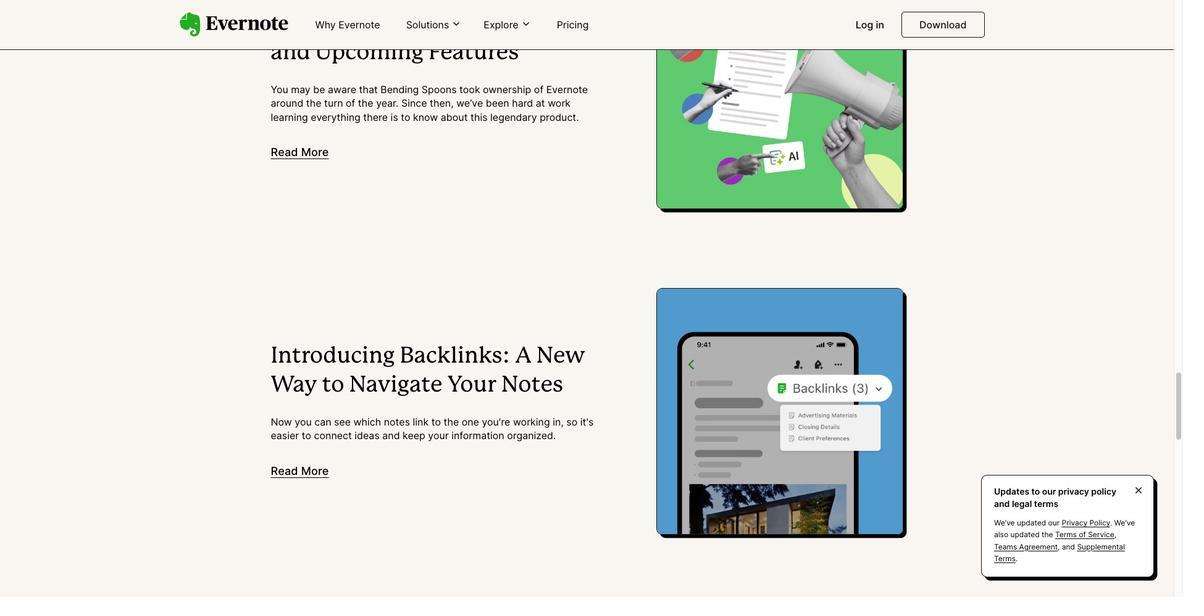 Task type: describe. For each thing, give the bounding box(es) containing it.
ownership
[[483, 83, 531, 96]]

learning
[[271, 111, 308, 123]]

connect
[[314, 430, 352, 442]]

supplemental
[[1077, 542, 1125, 552]]

about
[[441, 111, 468, 123]]

agreement
[[1019, 542, 1058, 552]]

it's
[[580, 416, 594, 429]]

this
[[470, 111, 488, 123]]

terms of service , teams agreement , and
[[994, 531, 1116, 552]]

there
[[363, 111, 388, 123]]

the down be
[[306, 97, 321, 109]]

link
[[413, 416, 429, 429]]

read more link for to
[[271, 465, 329, 478]]

legendary
[[490, 111, 537, 123]]

the inside the "now you can see which notes link to the one you're working in, so it's easier to connect ideas and keep your information organized."
[[444, 416, 459, 429]]

you're
[[482, 416, 510, 429]]

be
[[313, 83, 325, 96]]

an update on evernote pricing and upcoming features
[[271, 14, 593, 64]]

log in link
[[848, 14, 892, 37]]

log
[[856, 19, 873, 31]]

turn
[[324, 97, 343, 109]]

working
[[513, 416, 550, 429]]

terms inside terms of service , teams agreement , and
[[1055, 531, 1077, 540]]

why evernote
[[315, 19, 380, 31]]

an update on evernote pricing and upcoming features link
[[271, 10, 607, 68]]

evernote inside you may be aware that bending spoons took ownership of evernote around the turn of the year. since then, we've been hard at work learning everything there is to know about this legendary product.
[[546, 83, 588, 96]]

introducing backlinks: a new way to navigate your notes link
[[271, 343, 607, 401]]

can
[[314, 416, 331, 429]]

now you can see which notes link to the one you're working in, so it's easier to connect ideas and keep your information organized.
[[271, 416, 594, 442]]

then,
[[430, 97, 454, 109]]

at
[[536, 97, 545, 109]]

so
[[566, 416, 577, 429]]

policy
[[1091, 487, 1116, 497]]

keep
[[403, 430, 425, 442]]

product.
[[540, 111, 579, 123]]

that
[[359, 83, 378, 96]]

new
[[536, 347, 585, 368]]

upcoming
[[315, 43, 424, 64]]

read more link for and
[[271, 146, 329, 159]]

bending
[[381, 83, 419, 96]]

to up your
[[431, 416, 441, 429]]

to down you
[[302, 430, 311, 442]]

year.
[[376, 97, 399, 109]]

log in
[[856, 19, 884, 31]]

explore button
[[480, 18, 534, 32]]

in,
[[553, 416, 564, 429]]

ideas
[[355, 430, 380, 442]]

why evernote link
[[308, 14, 388, 37]]

read more for and
[[271, 146, 329, 159]]

information
[[451, 430, 504, 442]]

around
[[271, 97, 303, 109]]

read for an update on evernote pricing and upcoming features
[[271, 146, 298, 159]]

our for privacy
[[1042, 487, 1056, 497]]

a
[[515, 347, 531, 368]]

legal
[[1012, 499, 1032, 509]]

you may be aware that bending spoons took ownership of evernote around the turn of the year. since then, we've been hard at work learning everything there is to know about this legendary product.
[[271, 83, 588, 123]]

know
[[413, 111, 438, 123]]

we've updated our privacy policy
[[994, 519, 1110, 528]]

been
[[486, 97, 509, 109]]

an
[[271, 14, 301, 35]]

hard
[[512, 97, 533, 109]]

policy
[[1089, 519, 1110, 528]]

in
[[876, 19, 884, 31]]

1 vertical spatial of
[[346, 97, 355, 109]]

and inside an update on evernote pricing and upcoming features
[[271, 43, 310, 64]]

your
[[447, 376, 496, 397]]

aware
[[328, 83, 356, 96]]

evernote inside an update on evernote pricing and upcoming features
[[419, 14, 515, 35]]

solutions
[[406, 18, 449, 31]]

service
[[1088, 531, 1114, 540]]

of inside terms of service , teams agreement , and
[[1079, 531, 1086, 540]]

and inside the updates to our privacy policy and legal terms
[[994, 499, 1010, 509]]

on
[[387, 14, 415, 35]]

explore
[[484, 18, 518, 31]]

features
[[428, 43, 519, 64]]

introducing backlinks: a new way to navigate your notes
[[271, 347, 585, 397]]

1 horizontal spatial of
[[534, 83, 543, 96]]

supplemental terms
[[994, 542, 1125, 564]]

1 we've from the left
[[994, 519, 1015, 528]]

download
[[919, 19, 967, 31]]

pricing link
[[549, 14, 596, 37]]

we've inside . we've also updated the
[[1114, 519, 1135, 528]]



Task type: locate. For each thing, give the bounding box(es) containing it.
1 vertical spatial our
[[1048, 519, 1060, 528]]

1 read more from the top
[[271, 146, 329, 159]]

more for and
[[301, 146, 329, 159]]

notes
[[384, 416, 410, 429]]

0 horizontal spatial evernote
[[338, 19, 380, 31]]

navigate
[[349, 376, 442, 397]]

and inside the "now you can see which notes link to the one you're working in, so it's easier to connect ideas and keep your information organized."
[[382, 430, 400, 442]]

which
[[354, 416, 381, 429]]

0 horizontal spatial .
[[1016, 554, 1018, 564]]

1 horizontal spatial evernote
[[419, 14, 515, 35]]

0 horizontal spatial we've
[[994, 519, 1015, 528]]

1 horizontal spatial ,
[[1114, 531, 1116, 540]]

the inside . we've also updated the
[[1042, 531, 1053, 540]]

read down easier
[[271, 465, 298, 478]]

updates
[[994, 487, 1029, 497]]

updated up teams agreement link
[[1010, 531, 1040, 540]]

terms
[[1034, 499, 1058, 509]]

privacy policy link
[[1062, 519, 1110, 528]]

read more link down easier
[[271, 465, 329, 478]]

read for introducing backlinks: a new way to navigate your notes
[[271, 465, 298, 478]]

backlinks:
[[400, 347, 510, 368]]

you
[[271, 83, 288, 96]]

1 read from the top
[[271, 146, 298, 159]]

2 read more link from the top
[[271, 465, 329, 478]]

2 horizontal spatial of
[[1079, 531, 1086, 540]]

to inside introducing backlinks: a new way to navigate your notes
[[322, 376, 344, 397]]

updates to our privacy policy and legal terms
[[994, 487, 1116, 509]]

supplemental terms link
[[994, 542, 1125, 564]]

1 horizontal spatial .
[[1110, 519, 1112, 528]]

2 more from the top
[[301, 465, 329, 478]]

update
[[306, 14, 382, 35]]

to up terms in the bottom of the page
[[1031, 487, 1040, 497]]

more down everything
[[301, 146, 329, 159]]

0 vertical spatial .
[[1110, 519, 1112, 528]]

notes
[[501, 376, 563, 397]]

to inside you may be aware that bending spoons took ownership of evernote around the turn of the year. since then, we've been hard at work learning everything there is to know about this legendary product.
[[401, 111, 410, 123]]

now
[[271, 416, 292, 429]]

. inside . we've also updated the
[[1110, 519, 1112, 528]]

. down teams agreement link
[[1016, 554, 1018, 564]]

0 vertical spatial updated
[[1017, 519, 1046, 528]]

easier
[[271, 430, 299, 442]]

. up service
[[1110, 519, 1112, 528]]

0 vertical spatial read more link
[[271, 146, 329, 159]]

pricing inside an update on evernote pricing and upcoming features
[[520, 14, 593, 35]]

and down the updates
[[994, 499, 1010, 509]]

terms
[[1055, 531, 1077, 540], [994, 554, 1016, 564]]

our for privacy
[[1048, 519, 1060, 528]]

we've up 'also'
[[994, 519, 1015, 528]]

the down we've updated our privacy policy
[[1042, 531, 1053, 540]]

of down aware
[[346, 97, 355, 109]]

, up supplemental
[[1114, 531, 1116, 540]]

spoons
[[422, 83, 457, 96]]

0 vertical spatial terms
[[1055, 531, 1077, 540]]

read
[[271, 146, 298, 159], [271, 465, 298, 478]]

2 horizontal spatial evernote
[[546, 83, 588, 96]]

the up your
[[444, 416, 459, 429]]

privacy
[[1058, 487, 1089, 497]]

read more down easier
[[271, 465, 329, 478]]

why
[[315, 19, 336, 31]]

terms down privacy
[[1055, 531, 1077, 540]]

read more
[[271, 146, 329, 159], [271, 465, 329, 478]]

updated inside . we've also updated the
[[1010, 531, 1040, 540]]

2 we've from the left
[[1114, 519, 1135, 528]]

1 vertical spatial read
[[271, 465, 298, 478]]

everything
[[311, 111, 360, 123]]

our up terms in the bottom of the page
[[1042, 487, 1056, 497]]

terms down teams
[[994, 554, 1016, 564]]

evernote logo image
[[179, 12, 288, 37]]

1 vertical spatial .
[[1016, 554, 1018, 564]]

also
[[994, 531, 1008, 540]]

pricing
[[520, 14, 593, 35], [557, 19, 589, 31]]

is
[[391, 111, 398, 123]]

the down that
[[358, 97, 373, 109]]

. we've also updated the
[[994, 519, 1135, 540]]

we've
[[456, 97, 483, 109]]

teams agreement link
[[994, 542, 1058, 552]]

to down introducing
[[322, 376, 344, 397]]

1 vertical spatial read more
[[271, 465, 329, 478]]

see
[[334, 416, 351, 429]]

since
[[401, 97, 427, 109]]

0 vertical spatial our
[[1042, 487, 1056, 497]]

download link
[[902, 12, 985, 38]]

you
[[295, 416, 312, 429]]

0 vertical spatial more
[[301, 146, 329, 159]]

2 vertical spatial of
[[1079, 531, 1086, 540]]

terms inside supplemental terms
[[994, 554, 1016, 564]]

evernote up features at the top left of the page
[[419, 14, 515, 35]]

our
[[1042, 487, 1056, 497], [1048, 519, 1060, 528]]

1 more from the top
[[301, 146, 329, 159]]

read more link down "learning"
[[271, 146, 329, 159]]

. for . we've also updated the
[[1110, 519, 1112, 528]]

read more down "learning"
[[271, 146, 329, 159]]

1 vertical spatial updated
[[1010, 531, 1040, 540]]

, down . we've also updated the
[[1058, 542, 1060, 552]]

0 vertical spatial of
[[534, 83, 543, 96]]

more
[[301, 146, 329, 159], [301, 465, 329, 478]]

. for .
[[1016, 554, 1018, 564]]

took
[[459, 83, 480, 96]]

0 horizontal spatial of
[[346, 97, 355, 109]]

0 vertical spatial ,
[[1114, 531, 1116, 540]]

your
[[428, 430, 449, 442]]

read down "learning"
[[271, 146, 298, 159]]

and down notes
[[382, 430, 400, 442]]

introducing
[[271, 347, 395, 368]]

teams
[[994, 542, 1017, 552]]

terms of service link
[[1055, 531, 1114, 540]]

more down connect
[[301, 465, 329, 478]]

0 horizontal spatial ,
[[1058, 542, 1060, 552]]

the
[[306, 97, 321, 109], [358, 97, 373, 109], [444, 416, 459, 429], [1042, 531, 1053, 540]]

0 vertical spatial read
[[271, 146, 298, 159]]

and down the an
[[271, 43, 310, 64]]

1 vertical spatial read more link
[[271, 465, 329, 478]]

more for to
[[301, 465, 329, 478]]

to inside the updates to our privacy policy and legal terms
[[1031, 487, 1040, 497]]

way
[[271, 376, 317, 397]]

of
[[534, 83, 543, 96], [346, 97, 355, 109], [1079, 531, 1086, 540]]

organized.
[[507, 430, 556, 442]]

we've
[[994, 519, 1015, 528], [1114, 519, 1135, 528]]

2 read more from the top
[[271, 465, 329, 478]]

privacy
[[1062, 519, 1087, 528]]

0 vertical spatial read more
[[271, 146, 329, 159]]

1 vertical spatial terms
[[994, 554, 1016, 564]]

solutions button
[[402, 18, 465, 32]]

1 read more link from the top
[[271, 146, 329, 159]]

.
[[1110, 519, 1112, 528], [1016, 554, 1018, 564]]

and down . we've also updated the
[[1062, 542, 1075, 552]]

our up terms of service , teams agreement , and
[[1048, 519, 1060, 528]]

1 horizontal spatial we've
[[1114, 519, 1135, 528]]

our inside the updates to our privacy policy and legal terms
[[1042, 487, 1056, 497]]

evernote up 'work'
[[546, 83, 588, 96]]

evernote up upcoming
[[338, 19, 380, 31]]

read more link
[[271, 146, 329, 159], [271, 465, 329, 478]]

updated down the legal
[[1017, 519, 1046, 528]]

and inside terms of service , teams agreement , and
[[1062, 542, 1075, 552]]

we've right policy
[[1114, 519, 1135, 528]]

of down the privacy policy link
[[1079, 531, 1086, 540]]

work
[[548, 97, 571, 109]]

1 horizontal spatial terms
[[1055, 531, 1077, 540]]

may
[[291, 83, 310, 96]]

evernote inside "link"
[[338, 19, 380, 31]]

0 horizontal spatial terms
[[994, 554, 1016, 564]]

1 vertical spatial ,
[[1058, 542, 1060, 552]]

updated
[[1017, 519, 1046, 528], [1010, 531, 1040, 540]]

1 vertical spatial more
[[301, 465, 329, 478]]

read more for to
[[271, 465, 329, 478]]

2 read from the top
[[271, 465, 298, 478]]

one
[[462, 416, 479, 429]]

to
[[401, 111, 410, 123], [322, 376, 344, 397], [431, 416, 441, 429], [302, 430, 311, 442], [1031, 487, 1040, 497]]

of up at
[[534, 83, 543, 96]]

to right is
[[401, 111, 410, 123]]

evernote
[[419, 14, 515, 35], [338, 19, 380, 31], [546, 83, 588, 96]]



Task type: vqa. For each thing, say whether or not it's contained in the screenshot.
at on the top left of page
yes



